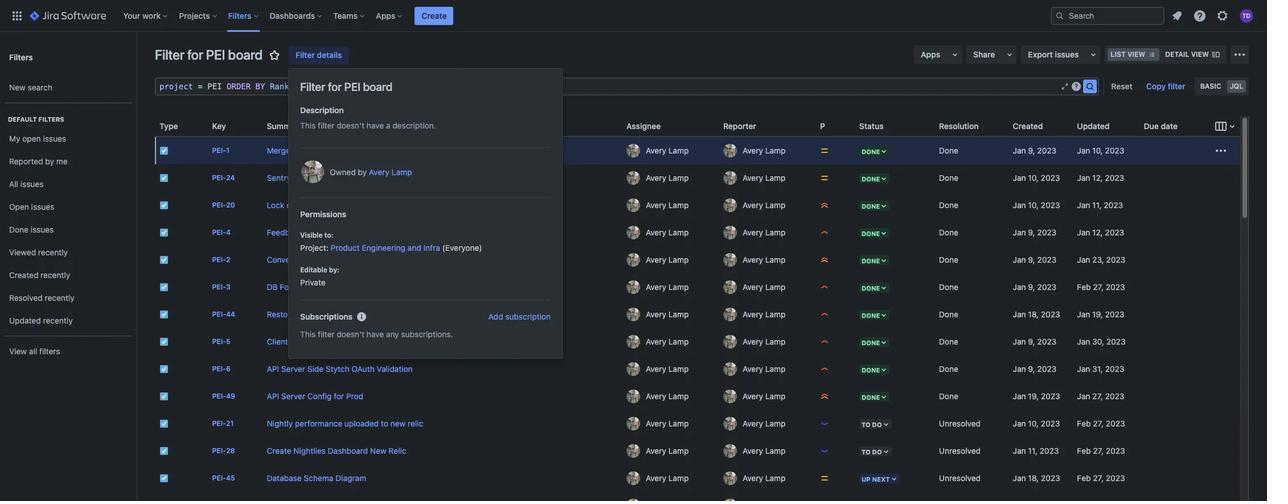 Task type: describe. For each thing, give the bounding box(es) containing it.
0 vertical spatial filter for pei board
[[155, 47, 263, 63]]

open
[[9, 202, 29, 212]]

your profile and settings image
[[1240, 9, 1253, 22]]

0 vertical spatial board
[[228, 47, 263, 63]]

sidebar navigation image
[[124, 46, 149, 68]]

pei-20 link
[[212, 201, 235, 210]]

task image for create nightlies dashboard new relic
[[159, 447, 169, 456]]

all issues link
[[5, 173, 132, 196]]

0 horizontal spatial refactor
[[292, 146, 324, 155]]

api down 'client'
[[267, 364, 279, 374]]

9, for jan 30, 2023
[[1028, 337, 1035, 347]]

project:
[[300, 243, 328, 253]]

apps button
[[914, 46, 962, 64]]

viewer
[[383, 310, 407, 319]]

done for api server side stytch oauth validation
[[939, 364, 958, 374]]

my open issues link
[[5, 128, 132, 150]]

board icon image
[[1214, 120, 1228, 133]]

order
[[227, 82, 251, 91]]

task image for restore
[[159, 310, 169, 319]]

done for restore debug view trajectory viewer
[[939, 310, 958, 319]]

reported by me
[[9, 156, 68, 166]]

row containing lock down api server feedback page
[[155, 192, 1240, 219]]

27, for jan 19, 2023
[[1092, 392, 1103, 401]]

add subscription button
[[488, 312, 551, 322]]

schema
[[304, 474, 333, 484]]

appswitcher icon image
[[10, 9, 24, 22]]

feedback prompt params refactor
[[267, 228, 395, 237]]

1 vertical spatial filters
[[9, 52, 33, 62]]

details
[[317, 50, 342, 60]]

1
[[226, 147, 230, 155]]

18, for jan 19, 2023
[[1028, 310, 1039, 319]]

14 row from the top
[[155, 493, 1240, 502]]

get regular updates from issues in this filter. image
[[355, 310, 368, 324]]

client side stytch oauth implementation link
[[267, 337, 416, 347]]

27, for jan 10, 2023
[[1093, 419, 1104, 429]]

18, for feb 27, 2023
[[1028, 474, 1039, 484]]

27, for jan 11, 2023
[[1093, 446, 1104, 456]]

client
[[267, 337, 288, 347]]

filter for copy
[[1168, 81, 1186, 91]]

high image for jan 19, 2023
[[820, 310, 829, 319]]

pei- for nightly performance uploaded to new relic
[[212, 420, 226, 429]]

eval
[[298, 255, 313, 265]]

for up description
[[328, 80, 342, 93]]

issues for open issues
[[31, 202, 54, 212]]

visible
[[300, 231, 323, 240]]

new search link
[[5, 76, 132, 99]]

filter inside 'dropdown button'
[[296, 50, 315, 60]]

config
[[307, 392, 332, 401]]

nightlies
[[293, 446, 326, 456]]

type button
[[155, 118, 196, 134]]

subscription
[[505, 312, 551, 322]]

oauth
[[334, 337, 357, 347]]

for
[[280, 282, 292, 292]]

task image for database schema diagram
[[159, 474, 169, 484]]

new for convert
[[325, 255, 341, 265]]

row containing api server config for prod
[[155, 383, 1240, 411]]

feb 27, 2023 for jan 10, 2023
[[1077, 419, 1125, 429]]

server left 'config'
[[281, 392, 305, 401]]

unresolved for jan 10, 2023
[[939, 419, 981, 429]]

params
[[334, 228, 361, 237]]

1 horizontal spatial board
[[363, 80, 392, 93]]

my open issues
[[9, 134, 66, 143]]

pei- for convert eval to new api server core logic
[[212, 256, 226, 264]]

api server config for prod
[[267, 392, 363, 401]]

private
[[300, 278, 326, 288]]

row containing sentry for api server
[[155, 165, 1240, 192]]

done for client side stytch oauth implementation
[[939, 337, 958, 347]]

issues element
[[155, 116, 1240, 502]]

drag column image for created
[[1008, 119, 1022, 133]]

p button
[[816, 118, 843, 134]]

(everyone)
[[442, 243, 482, 253]]

1 horizontal spatial 11,
[[1092, 200, 1102, 210]]

list view
[[1111, 50, 1145, 59]]

uploaded
[[344, 419, 379, 429]]

drag column image for summary
[[262, 119, 276, 133]]

date
[[1161, 121, 1178, 131]]

by for owned
[[358, 167, 367, 177]]

done for sentry for api server
[[939, 173, 958, 183]]

low image
[[820, 447, 829, 456]]

updated for updated
[[1077, 121, 1110, 131]]

this inside description this filter doesn't have a description.
[[300, 120, 316, 130]]

p
[[820, 121, 825, 131]]

pei- for merge refactor pr
[[212, 147, 226, 155]]

projects
[[179, 11, 210, 20]]

pei- for client side stytch oauth implementation
[[212, 338, 226, 346]]

0 vertical spatial stytch
[[309, 337, 332, 347]]

medium image
[[820, 146, 829, 155]]

for left prod
[[334, 392, 344, 401]]

27, for jan 18, 2023
[[1093, 474, 1104, 484]]

due date button
[[1139, 118, 1196, 134]]

copy filter
[[1146, 81, 1186, 91]]

open export issues dropdown image
[[1087, 48, 1100, 62]]

row containing create nightlies dashboard new relic
[[155, 438, 1240, 465]]

pei up description this filter doesn't have a description.
[[344, 80, 360, 93]]

api up nightly
[[267, 392, 279, 401]]

pr
[[326, 146, 336, 155]]

due date
[[1144, 121, 1178, 131]]

status button
[[855, 118, 902, 134]]

pei inside jql query field
[[207, 82, 222, 91]]

row containing database schema diagram
[[155, 465, 1240, 493]]

for right the sentry
[[293, 173, 303, 183]]

search image
[[1083, 80, 1097, 93]]

pei- for sentry for api server
[[212, 174, 226, 182]]

api down merge refactor pr link at the top left of the page
[[305, 173, 318, 183]]

row containing api server side stytch oauth validation
[[155, 356, 1240, 383]]

pei-5 link
[[212, 338, 231, 346]]

filter details button
[[289, 46, 349, 65]]

sentry for api server
[[267, 173, 344, 183]]

jan 9, 2023 for jan 12, 2023
[[1013, 228, 1057, 237]]

updated recently link
[[5, 310, 132, 333]]

9, for jan 10, 2023
[[1028, 146, 1035, 155]]

task image for api server config for prod
[[159, 392, 169, 401]]

view for list view
[[1128, 50, 1145, 59]]

jan 9, 2023 for jan 30, 2023
[[1013, 337, 1057, 347]]

server up feedback prompt params refactor
[[323, 200, 347, 210]]

for up the =
[[187, 47, 203, 63]]

feb 27, 2023 for jan 11, 2023
[[1077, 446, 1125, 456]]

0 vertical spatial jan 19, 2023
[[1077, 310, 1124, 319]]

reset button
[[1104, 77, 1139, 96]]

primary element
[[7, 0, 1051, 32]]

task image for api server side stytch oauth validation
[[159, 365, 169, 374]]

editor image
[[1061, 82, 1070, 91]]

pei- for create nightlies dashboard new relic
[[212, 447, 226, 456]]

1 vertical spatial refactor
[[363, 228, 395, 237]]

key button
[[208, 118, 244, 134]]

status
[[859, 121, 884, 131]]

basic
[[1200, 82, 1221, 91]]

row containing merge refactor pr
[[155, 137, 1240, 165]]

highest image for jan 19, 2023
[[820, 392, 829, 401]]

49
[[226, 393, 235, 401]]

5
[[226, 338, 231, 346]]

pei-45 link
[[212, 475, 235, 483]]

row containing restore debug view trajectory viewer
[[155, 301, 1240, 329]]

task image for db
[[159, 283, 169, 292]]

drag column image for updated
[[1073, 119, 1086, 133]]

1 horizontal spatial filter for pei board
[[300, 80, 392, 93]]

jan 9, 2023 for jan 31, 2023
[[1013, 364, 1057, 374]]

filter up project
[[155, 47, 184, 63]]

Search field
[[1051, 7, 1165, 25]]

server
[[357, 255, 380, 265]]

implementation
[[359, 337, 416, 347]]

down
[[286, 200, 306, 210]]

jan 18, 2023 for jan 19, 2023
[[1013, 310, 1060, 319]]

db for persisting trajectories/session_id link
[[267, 282, 417, 292]]

pei- for feedback prompt params refactor
[[212, 229, 226, 237]]

task image for merge refactor pr
[[159, 146, 169, 155]]

high image for jan 31, 2023
[[820, 365, 829, 374]]

1 vertical spatial feedback
[[267, 228, 303, 237]]

task image for nightly
[[159, 420, 169, 429]]

task image for sentry
[[159, 174, 169, 183]]

your work button
[[120, 7, 172, 25]]

pei- for db for persisting trajectories/session_id
[[212, 283, 226, 292]]

prompt
[[305, 228, 332, 237]]

created recently link
[[5, 264, 132, 287]]

banner containing your work
[[0, 0, 1267, 32]]

page
[[387, 200, 406, 210]]

pei- for api server config for prod
[[212, 393, 226, 401]]

search
[[28, 82, 52, 92]]

28
[[226, 447, 235, 456]]

create nightlies dashboard new relic link
[[267, 446, 406, 456]]

create nightlies dashboard new relic
[[267, 446, 406, 456]]

infra
[[423, 243, 440, 253]]

project = pei order by rank
[[159, 82, 289, 91]]

pei-1 link
[[212, 147, 230, 155]]

copy
[[1146, 81, 1166, 91]]

pei-24
[[212, 174, 235, 182]]

all issues
[[9, 179, 44, 189]]

default
[[8, 116, 37, 123]]

lock down api server feedback page link
[[267, 200, 406, 210]]

6
[[226, 365, 231, 374]]

create for create
[[422, 11, 447, 20]]

owned
[[330, 167, 356, 177]]

feb for jan 18, 2023
[[1077, 474, 1091, 484]]

rank
[[270, 82, 289, 91]]

database schema diagram link
[[267, 474, 366, 484]]

api server side stytch oauth validation
[[267, 364, 413, 374]]

open pluggable items dropdown image
[[948, 48, 962, 62]]

pei-45
[[212, 475, 235, 483]]

list
[[1111, 50, 1126, 59]]

done issues
[[9, 225, 54, 234]]

2 doesn't from the top
[[337, 329, 364, 339]]

pei-21 link
[[212, 420, 234, 429]]

row containing client side stytch oauth implementation
[[155, 329, 1240, 356]]

2 this from the top
[[300, 329, 316, 339]]

filter for this
[[318, 329, 335, 339]]

done for feedback prompt params refactor
[[939, 228, 958, 237]]

notifications image
[[1170, 9, 1184, 22]]

open issues
[[9, 202, 54, 212]]

pei-2 link
[[212, 256, 230, 264]]

1 horizontal spatial jan 11, 2023
[[1077, 200, 1123, 210]]

recently for created recently
[[41, 270, 70, 280]]

chevron down icon image
[[1226, 120, 1239, 133]]

default filters group
[[5, 104, 132, 336]]

api right down
[[309, 200, 321, 210]]

teams
[[333, 11, 358, 20]]

feb for jan 9, 2023
[[1077, 282, 1091, 292]]

new inside 'link'
[[9, 82, 26, 92]]



Task type: locate. For each thing, give the bounding box(es) containing it.
new up by:
[[325, 255, 341, 265]]

drag column image for status
[[855, 119, 868, 133]]

export issues
[[1028, 50, 1079, 59]]

pei- down pei-21
[[212, 447, 226, 456]]

31,
[[1092, 364, 1103, 374]]

medium image down medium icon
[[820, 174, 829, 183]]

0 horizontal spatial view
[[9, 347, 27, 356]]

2 sort in ascending order image from the left
[[888, 121, 897, 131]]

high image for jan
[[820, 338, 829, 347]]

1 vertical spatial high image
[[820, 310, 829, 319]]

jan 9, 2023 for feb 27, 2023
[[1013, 282, 1057, 292]]

apps left open pluggable items dropdown image
[[921, 50, 940, 59]]

pei-49 link
[[212, 393, 235, 401]]

filter right copy
[[1168, 81, 1186, 91]]

pei-49
[[212, 393, 235, 401]]

2 jan 18, 2023 from the top
[[1013, 474, 1060, 484]]

0 vertical spatial 19,
[[1092, 310, 1103, 319]]

create inside issues element
[[267, 446, 291, 456]]

2
[[226, 256, 230, 264]]

board left star filter for pei board image
[[228, 47, 263, 63]]

stytch left oauth
[[326, 364, 349, 374]]

merge refactor pr link
[[267, 146, 336, 155]]

1 vertical spatial apps
[[921, 50, 940, 59]]

pei- down pei-6 link
[[212, 393, 226, 401]]

row containing db for persisting trajectories/session_id
[[155, 274, 1240, 301]]

1 horizontal spatial 19,
[[1092, 310, 1103, 319]]

2 horizontal spatial drag column image
[[1073, 119, 1086, 133]]

23,
[[1092, 255, 1104, 265]]

0 vertical spatial new
[[9, 82, 26, 92]]

7 pei- from the top
[[212, 311, 226, 319]]

drag column image for assignee
[[622, 119, 636, 133]]

1 vertical spatial new
[[325, 255, 341, 265]]

12 pei- from the top
[[212, 447, 226, 456]]

1 vertical spatial have
[[367, 329, 384, 339]]

restore debug view trajectory viewer link
[[267, 310, 407, 319]]

1 vertical spatial highest image
[[820, 256, 829, 265]]

task image for feedback prompt params refactor
[[159, 228, 169, 237]]

by for reported
[[45, 156, 54, 166]]

3 9, from the top
[[1028, 255, 1035, 265]]

stytch left oauth at the left
[[309, 337, 332, 347]]

4 jan 9, 2023 from the top
[[1013, 282, 1057, 292]]

new search
[[9, 82, 52, 92]]

1 vertical spatial create
[[267, 446, 291, 456]]

1 vertical spatial doesn't
[[337, 329, 364, 339]]

drag column image for key
[[208, 119, 221, 133]]

drag column image for p
[[816, 119, 829, 133]]

description.
[[393, 120, 436, 130]]

0 vertical spatial this
[[300, 120, 316, 130]]

1 vertical spatial unresolved
[[939, 446, 981, 456]]

side right 'client'
[[290, 337, 306, 347]]

task image for convert eval to new api server core logic
[[159, 256, 169, 265]]

restore
[[267, 310, 295, 319]]

0 vertical spatial create
[[422, 11, 447, 20]]

jan 30, 2023
[[1077, 337, 1126, 347]]

pei up project = pei order by rank
[[206, 47, 225, 63]]

2 row from the top
[[155, 165, 1240, 192]]

filter down subscriptions
[[318, 329, 335, 339]]

row containing convert eval to new api server core logic
[[155, 247, 1240, 274]]

jan 9, 2023 for jan 23, 2023
[[1013, 255, 1057, 265]]

1 horizontal spatial drag column image
[[1008, 119, 1022, 133]]

1 task image from the top
[[159, 146, 169, 155]]

5 row from the top
[[155, 247, 1240, 274]]

drag column image inside assignee button
[[622, 119, 636, 133]]

0 horizontal spatial apps
[[376, 11, 395, 20]]

filters inside group
[[38, 116, 64, 123]]

0 horizontal spatial filters
[[9, 52, 33, 62]]

sentry
[[267, 173, 291, 183]]

updated down search icon
[[1077, 121, 1110, 131]]

filter for pei board up the =
[[155, 47, 263, 63]]

client side stytch oauth implementation
[[267, 337, 416, 347]]

key
[[212, 121, 226, 131]]

1 vertical spatial this
[[300, 329, 316, 339]]

1 task image from the top
[[159, 174, 169, 183]]

1 vertical spatial 11,
[[1028, 446, 1038, 456]]

issues for export issues
[[1055, 50, 1079, 59]]

recently for updated recently
[[43, 316, 73, 326]]

task image
[[159, 146, 169, 155], [159, 228, 169, 237], [159, 256, 169, 265], [159, 365, 169, 374], [159, 392, 169, 401], [159, 447, 169, 456], [159, 474, 169, 484]]

drag column image inside type button
[[155, 119, 169, 133]]

9, for feb 27, 2023
[[1028, 282, 1035, 292]]

3 highest image from the top
[[820, 392, 829, 401]]

1 vertical spatial stytch
[[326, 364, 349, 374]]

6 task image from the top
[[159, 447, 169, 456]]

10 row from the top
[[155, 383, 1240, 411]]

1 high image from the top
[[820, 283, 829, 292]]

medium image for done
[[820, 174, 829, 183]]

refactor up engineering
[[363, 228, 395, 237]]

drag column image inside resolution button
[[935, 119, 948, 133]]

reset
[[1111, 81, 1133, 91]]

2 high image from the top
[[820, 338, 829, 347]]

1 medium image from the top
[[820, 174, 829, 183]]

recently for viewed recently
[[38, 248, 68, 257]]

2 horizontal spatial new
[[370, 446, 386, 456]]

12 row from the top
[[155, 438, 1240, 465]]

1 vertical spatial view
[[9, 347, 27, 356]]

recently inside 'link'
[[45, 293, 74, 303]]

open share dialog image
[[1003, 48, 1017, 62]]

created for created
[[1013, 121, 1043, 131]]

filter down description
[[318, 120, 335, 130]]

3 unresolved from the top
[[939, 474, 981, 484]]

drag column image inside status button
[[855, 119, 868, 133]]

recently for resolved recently
[[45, 293, 74, 303]]

pei-2
[[212, 256, 230, 264]]

1 row from the top
[[155, 137, 1240, 165]]

feedback up convert at the left bottom of the page
[[267, 228, 303, 237]]

owned by avery lamp
[[330, 167, 412, 177]]

project
[[159, 82, 193, 91]]

drag column image down syntax help image
[[1073, 119, 1086, 133]]

4 pei- from the top
[[212, 229, 226, 237]]

1 12, from the top
[[1092, 173, 1103, 183]]

settings image
[[1216, 9, 1230, 22]]

permissions
[[300, 209, 346, 219]]

description this filter doesn't have a description.
[[300, 105, 436, 130]]

1 horizontal spatial create
[[422, 11, 447, 20]]

19,
[[1092, 310, 1103, 319], [1028, 392, 1039, 401]]

2 feb 27, 2023 from the top
[[1077, 419, 1125, 429]]

pei- up pei-5 link
[[212, 311, 226, 319]]

task image for client
[[159, 338, 169, 347]]

0 horizontal spatial board
[[228, 47, 263, 63]]

editable by: private
[[300, 266, 339, 288]]

import and bulk change issues; go back to the old issue search image
[[1233, 48, 1247, 62]]

jan 12, 2023 for jan 9, 2023
[[1077, 228, 1124, 237]]

done inside default filters group
[[9, 225, 28, 234]]

side up api server config for prod link
[[307, 364, 324, 374]]

create button
[[415, 7, 454, 25]]

new left relic at the bottom left of page
[[370, 446, 386, 456]]

sort in ascending order image
[[231, 121, 240, 131], [888, 121, 897, 131]]

any
[[386, 329, 399, 339]]

assignee button
[[622, 118, 679, 134]]

filter left details
[[296, 50, 315, 60]]

2 task image from the top
[[159, 201, 169, 210]]

medium image down low image
[[820, 474, 829, 484]]

new left search
[[9, 82, 26, 92]]

dashboards
[[270, 11, 315, 20]]

type
[[159, 121, 178, 131]]

1 horizontal spatial view
[[1191, 50, 1209, 59]]

pei right the =
[[207, 82, 222, 91]]

have left a
[[367, 120, 384, 130]]

5 pei- from the top
[[212, 256, 226, 264]]

1 vertical spatial high image
[[820, 338, 829, 347]]

created for created recently
[[9, 270, 38, 280]]

1 horizontal spatial by
[[358, 167, 367, 177]]

pei- up pei-2 at left bottom
[[212, 229, 226, 237]]

0 vertical spatial high image
[[820, 228, 829, 237]]

pei- for database schema diagram
[[212, 475, 226, 483]]

to:
[[324, 231, 333, 240]]

0 horizontal spatial to
[[315, 255, 323, 265]]

pei- for api server side stytch oauth validation
[[212, 365, 226, 374]]

7 task image from the top
[[159, 474, 169, 484]]

9 row from the top
[[155, 356, 1240, 383]]

0 horizontal spatial create
[[267, 446, 291, 456]]

sort in ascending order image for status
[[888, 121, 897, 131]]

10, for jan 12, 2023
[[1028, 173, 1039, 183]]

debug
[[297, 310, 321, 319]]

filter up description
[[300, 80, 325, 93]]

JQL query field
[[156, 79, 1061, 95]]

0 vertical spatial jan 11, 2023
[[1077, 200, 1123, 210]]

3 row from the top
[[155, 192, 1240, 219]]

sort in ascending order image right key
[[231, 121, 240, 131]]

drag column image for resolution
[[935, 119, 948, 133]]

doesn't down get regular updates from issues in this filter. icon
[[337, 329, 364, 339]]

2 18, from the top
[[1028, 474, 1039, 484]]

api server config for prod link
[[267, 392, 363, 401]]

drag column image for due date
[[1139, 119, 1153, 133]]

1 have from the top
[[367, 120, 384, 130]]

12, down updated button
[[1092, 173, 1103, 183]]

row containing nightly performance uploaded to new relic
[[155, 411, 1240, 438]]

1 vertical spatial 18,
[[1028, 474, 1039, 484]]

feb 27, 2023 for jan 9, 2023
[[1077, 282, 1125, 292]]

2 view from the left
[[1191, 50, 1209, 59]]

filters right all
[[39, 347, 60, 356]]

7 drag column image from the left
[[935, 119, 948, 133]]

for
[[187, 47, 203, 63], [328, 80, 342, 93], [293, 173, 303, 183], [334, 392, 344, 401]]

done for convert eval to new api server core logic
[[939, 255, 958, 265]]

done for merge refactor pr
[[939, 146, 958, 155]]

description
[[300, 105, 344, 115]]

0 vertical spatial filters
[[228, 11, 251, 20]]

1 pei- from the top
[[212, 147, 226, 155]]

2 jan 12, 2023 from the top
[[1077, 228, 1124, 237]]

2 task image from the top
[[159, 228, 169, 237]]

0 horizontal spatial sort in ascending order image
[[231, 121, 240, 131]]

4 task image from the top
[[159, 310, 169, 319]]

0 vertical spatial have
[[367, 120, 384, 130]]

medium image
[[820, 174, 829, 183], [820, 474, 829, 484]]

unresolved for jan 11, 2023
[[939, 446, 981, 456]]

filter for pei board up description
[[300, 80, 392, 93]]

12, for jan 10, 2023
[[1092, 173, 1103, 183]]

6 row from the top
[[155, 274, 1240, 301]]

1 horizontal spatial updated
[[1077, 121, 1110, 131]]

1 vertical spatial medium image
[[820, 474, 829, 484]]

merge refactor pr
[[267, 146, 336, 155]]

3 drag column image from the left
[[1073, 119, 1086, 133]]

recently up created recently
[[38, 248, 68, 257]]

0 vertical spatial filter
[[1168, 81, 1186, 91]]

have left any
[[367, 329, 384, 339]]

drag column image
[[208, 119, 221, 133], [1008, 119, 1022, 133], [1073, 119, 1086, 133]]

filters button
[[225, 7, 263, 25]]

11 row from the top
[[155, 411, 1240, 438]]

3 task image from the top
[[159, 283, 169, 292]]

filter inside description this filter doesn't have a description.
[[318, 120, 335, 130]]

export
[[1028, 50, 1053, 59]]

issues
[[1055, 50, 1079, 59], [43, 134, 66, 143], [20, 179, 44, 189], [31, 202, 54, 212], [31, 225, 54, 234]]

1 sort in ascending order image from the left
[[231, 121, 240, 131]]

recently down the resolved recently 'link'
[[43, 316, 73, 326]]

6 pei- from the top
[[212, 283, 226, 292]]

drag column image right resolution button
[[1008, 119, 1022, 133]]

search image
[[1055, 11, 1064, 20]]

drag column image inside summary button
[[262, 119, 276, 133]]

6 task image from the top
[[159, 420, 169, 429]]

0 horizontal spatial view
[[1128, 50, 1145, 59]]

4 task image from the top
[[159, 365, 169, 374]]

0 vertical spatial created
[[1013, 121, 1043, 131]]

3 pei- from the top
[[212, 201, 226, 210]]

2 pei- from the top
[[212, 174, 226, 182]]

medium image for unresolved
[[820, 474, 829, 484]]

2 feb from the top
[[1077, 419, 1091, 429]]

filters
[[38, 116, 64, 123], [39, 347, 60, 356]]

1 horizontal spatial to
[[381, 419, 388, 429]]

10 pei- from the top
[[212, 393, 226, 401]]

1 horizontal spatial new
[[325, 255, 341, 265]]

task image
[[159, 174, 169, 183], [159, 201, 169, 210], [159, 283, 169, 292], [159, 310, 169, 319], [159, 338, 169, 347], [159, 420, 169, 429]]

pei- up pei-3 link
[[212, 256, 226, 264]]

2 medium image from the top
[[820, 474, 829, 484]]

0 horizontal spatial jan 11, 2023
[[1013, 446, 1059, 456]]

relic
[[389, 446, 406, 456]]

assignee
[[626, 121, 661, 131]]

issue operations menu image
[[1214, 144, 1228, 158]]

feb
[[1077, 282, 1091, 292], [1077, 419, 1091, 429], [1077, 446, 1091, 456], [1077, 474, 1091, 484]]

by left me on the left top
[[45, 156, 54, 166]]

9, for jan 23, 2023
[[1028, 255, 1035, 265]]

0 horizontal spatial by
[[45, 156, 54, 166]]

0 vertical spatial updated
[[1077, 121, 1110, 131]]

4 feb from the top
[[1077, 474, 1091, 484]]

1 jan 12, 2023 from the top
[[1077, 173, 1124, 183]]

syntax help image
[[1072, 82, 1081, 91]]

done for api server config for prod
[[939, 392, 958, 401]]

0 horizontal spatial 19,
[[1028, 392, 1039, 401]]

24
[[226, 174, 235, 182]]

1 horizontal spatial side
[[307, 364, 324, 374]]

drag column image for reporter
[[719, 119, 732, 133]]

2 unresolved from the top
[[939, 446, 981, 456]]

highest image for jan 9, 2023
[[820, 256, 829, 265]]

jan 10, 2023 for feb 27, 2023
[[1013, 419, 1060, 429]]

jan 18, 2023 for feb 27, 2023
[[1013, 474, 1060, 484]]

new for create
[[370, 446, 386, 456]]

2 highest image from the top
[[820, 256, 829, 265]]

1 vertical spatial 12,
[[1092, 228, 1103, 237]]

row containing feedback prompt params refactor
[[155, 219, 1240, 247]]

2 vertical spatial new
[[370, 446, 386, 456]]

12, up 23,
[[1092, 228, 1103, 237]]

0 horizontal spatial feedback
[[267, 228, 303, 237]]

to up editable
[[315, 255, 323, 265]]

1 drag column image from the left
[[155, 119, 169, 133]]

server down 'client'
[[281, 364, 305, 374]]

convert
[[267, 255, 296, 265]]

updated for updated recently
[[9, 316, 41, 326]]

12, for jan 9, 2023
[[1092, 228, 1103, 237]]

updated inside default filters group
[[9, 316, 41, 326]]

10, for jan 11, 2023
[[1028, 200, 1039, 210]]

row
[[155, 137, 1240, 165], [155, 165, 1240, 192], [155, 192, 1240, 219], [155, 219, 1240, 247], [155, 247, 1240, 274], [155, 274, 1240, 301], [155, 301, 1240, 329], [155, 329, 1240, 356], [155, 356, 1240, 383], [155, 383, 1240, 411], [155, 411, 1240, 438], [155, 438, 1240, 465], [155, 465, 1240, 493], [155, 493, 1240, 502]]

subscriptions
[[300, 312, 353, 322]]

refactor left pr
[[292, 146, 324, 155]]

unresolved for jan 18, 2023
[[939, 474, 981, 484]]

0 horizontal spatial side
[[290, 337, 306, 347]]

0 vertical spatial 18,
[[1028, 310, 1039, 319]]

feedback left page
[[349, 200, 385, 210]]

0 horizontal spatial jan 19, 2023
[[1013, 392, 1060, 401]]

4 drag column image from the left
[[719, 119, 732, 133]]

by right owned
[[358, 167, 367, 177]]

have inside description this filter doesn't have a description.
[[367, 120, 384, 130]]

0 vertical spatial to
[[315, 255, 323, 265]]

create right apps popup button
[[422, 11, 447, 20]]

0 vertical spatial high image
[[820, 283, 829, 292]]

1 feb from the top
[[1077, 282, 1091, 292]]

pei- down pei-5 link
[[212, 365, 226, 374]]

jan 27, 2023
[[1077, 392, 1124, 401]]

view for detail view
[[1191, 50, 1209, 59]]

task image for lock
[[159, 201, 169, 210]]

done for db for persisting trajectories/session_id
[[939, 282, 958, 292]]

1 vertical spatial filter
[[318, 120, 335, 130]]

1 high image from the top
[[820, 228, 829, 237]]

2 vertical spatial unresolved
[[939, 474, 981, 484]]

high image
[[820, 283, 829, 292], [820, 338, 829, 347]]

pei- down the pei-1 link
[[212, 174, 226, 182]]

5 9, from the top
[[1028, 337, 1035, 347]]

pei- up 'pei-4'
[[212, 201, 226, 210]]

recently
[[38, 248, 68, 257], [41, 270, 70, 280], [45, 293, 74, 303], [43, 316, 73, 326]]

create inside create button
[[422, 11, 447, 20]]

sort in ascending order image for key
[[231, 121, 240, 131]]

8 pei- from the top
[[212, 338, 226, 346]]

drag column image inside the reporter button
[[719, 119, 732, 133]]

13 pei- from the top
[[212, 475, 226, 483]]

5 jan 9, 2023 from the top
[[1013, 337, 1057, 347]]

doesn't down description
[[337, 120, 364, 130]]

0 vertical spatial unresolved
[[939, 419, 981, 429]]

view
[[324, 310, 341, 319], [9, 347, 27, 356]]

drag column image inside updated button
[[1073, 119, 1086, 133]]

pei-4 link
[[212, 229, 231, 237]]

1 horizontal spatial apps
[[921, 50, 940, 59]]

by
[[255, 82, 265, 91]]

pei- down pei-28
[[212, 475, 226, 483]]

work
[[142, 11, 161, 20]]

1 vertical spatial jan 11, 2023
[[1013, 446, 1059, 456]]

pei
[[206, 47, 225, 63], [344, 80, 360, 93], [207, 82, 222, 91]]

10,
[[1092, 146, 1103, 155], [1028, 173, 1039, 183], [1028, 200, 1039, 210], [1028, 419, 1039, 429]]

api
[[343, 255, 355, 265]]

view inside issues element
[[324, 310, 341, 319]]

highest image
[[820, 201, 829, 210], [820, 256, 829, 265], [820, 392, 829, 401]]

apps inside popup button
[[376, 11, 395, 20]]

4 row from the top
[[155, 219, 1240, 247]]

0 vertical spatial jan 12, 2023
[[1077, 173, 1124, 183]]

jan 9, 2023 for jan 10, 2023
[[1013, 146, 1057, 155]]

low image
[[820, 420, 829, 429]]

by:
[[329, 266, 339, 275]]

feb 27, 2023 for jan 18, 2023
[[1077, 474, 1125, 484]]

1 drag column image from the left
[[208, 119, 221, 133]]

1 doesn't from the top
[[337, 120, 364, 130]]

pei-6 link
[[212, 365, 231, 374]]

5 task image from the top
[[159, 392, 169, 401]]

1 vertical spatial to
[[381, 419, 388, 429]]

subscriptions.
[[401, 329, 453, 339]]

1 18, from the top
[[1028, 310, 1039, 319]]

0 vertical spatial doesn't
[[337, 120, 364, 130]]

created inside default filters group
[[9, 270, 38, 280]]

resolution button
[[935, 118, 997, 134]]

create for create nightlies dashboard new relic
[[267, 446, 291, 456]]

apps right "teams" popup button
[[376, 11, 395, 20]]

feb for jan 11, 2023
[[1077, 446, 1091, 456]]

drag column image inside p button
[[816, 119, 829, 133]]

due
[[1144, 121, 1159, 131]]

2 drag column image from the left
[[1008, 119, 1022, 133]]

1 9, from the top
[[1028, 146, 1035, 155]]

this down debug at the bottom left
[[300, 329, 316, 339]]

1 feb 27, 2023 from the top
[[1077, 282, 1125, 292]]

2 9, from the top
[[1028, 228, 1035, 237]]

1 vertical spatial jan 19, 2023
[[1013, 392, 1060, 401]]

apps inside button
[[921, 50, 940, 59]]

8 row from the top
[[155, 329, 1240, 356]]

7 row from the top
[[155, 301, 1240, 329]]

filters up my open issues
[[38, 116, 64, 123]]

doesn't inside description this filter doesn't have a description.
[[337, 120, 364, 130]]

3 feb from the top
[[1077, 446, 1091, 456]]

0 vertical spatial by
[[45, 156, 54, 166]]

3 feb 27, 2023 from the top
[[1077, 446, 1125, 456]]

feb for jan 10, 2023
[[1077, 419, 1091, 429]]

1 vertical spatial by
[[358, 167, 367, 177]]

2 12, from the top
[[1092, 228, 1103, 237]]

create
[[422, 11, 447, 20], [267, 446, 291, 456]]

high image
[[820, 228, 829, 237], [820, 310, 829, 319], [820, 365, 829, 374]]

recently down viewed recently link
[[41, 270, 70, 280]]

updated recently
[[9, 316, 73, 326]]

6 drag column image from the left
[[855, 119, 868, 133]]

jan 12, 2023 up jan 23, 2023
[[1077, 228, 1124, 237]]

recently down created recently link
[[45, 293, 74, 303]]

drag column image inside due date button
[[1139, 119, 1153, 133]]

pei- up pei-28
[[212, 420, 226, 429]]

view left all
[[9, 347, 27, 356]]

jan 10, 2023 for jan 12, 2023
[[1013, 173, 1060, 183]]

2 vertical spatial filter
[[318, 329, 335, 339]]

filters right projects popup button
[[228, 11, 251, 20]]

drag column image up pei-1
[[208, 119, 221, 133]]

3 task image from the top
[[159, 256, 169, 265]]

5 drag column image from the left
[[816, 119, 829, 133]]

issues for all issues
[[20, 179, 44, 189]]

drag column image inside key button
[[208, 119, 221, 133]]

view right list
[[1128, 50, 1145, 59]]

done
[[939, 146, 958, 155], [939, 173, 958, 183], [939, 200, 958, 210], [9, 225, 28, 234], [939, 228, 958, 237], [939, 255, 958, 265], [939, 282, 958, 292], [939, 310, 958, 319], [939, 337, 958, 347], [939, 364, 958, 374], [939, 392, 958, 401]]

issues for done issues
[[31, 225, 54, 234]]

1 vertical spatial filters
[[39, 347, 60, 356]]

1 jan 9, 2023 from the top
[[1013, 146, 1057, 155]]

21
[[226, 420, 234, 429]]

2 high image from the top
[[820, 310, 829, 319]]

done for lock down api server feedback page
[[939, 200, 958, 210]]

summary button
[[262, 118, 321, 134]]

1 vertical spatial side
[[307, 364, 324, 374]]

your work
[[123, 11, 161, 20]]

jira software image
[[30, 9, 106, 22], [30, 9, 106, 22]]

4 feb 27, 2023 from the top
[[1077, 474, 1125, 484]]

jan 12, 2023 down updated button
[[1077, 173, 1124, 183]]

pei- for lock down api server feedback page
[[212, 201, 226, 210]]

4
[[226, 229, 231, 237]]

star filter for pei board image
[[268, 48, 281, 62]]

server down pr
[[320, 173, 344, 183]]

3
[[226, 283, 231, 292]]

4 9, from the top
[[1028, 282, 1035, 292]]

jan 19, 2023
[[1077, 310, 1124, 319], [1013, 392, 1060, 401]]

13 row from the top
[[155, 465, 1240, 493]]

by inside reported by me link
[[45, 156, 54, 166]]

2 vertical spatial highest image
[[820, 392, 829, 401]]

1 vertical spatial board
[[363, 80, 392, 93]]

30,
[[1092, 337, 1104, 347]]

projects button
[[176, 7, 221, 25]]

11 pei- from the top
[[212, 420, 226, 429]]

sort in ascending order image right status
[[888, 121, 897, 131]]

0 vertical spatial side
[[290, 337, 306, 347]]

issue operations menu image
[[1214, 171, 1228, 185]]

0 horizontal spatial updated
[[9, 316, 41, 326]]

pei- down key
[[212, 147, 226, 155]]

9, for jan 12, 2023
[[1028, 228, 1035, 237]]

10, for feb 27, 2023
[[1028, 419, 1039, 429]]

1 highest image from the top
[[820, 201, 829, 210]]

1 vertical spatial updated
[[9, 316, 41, 326]]

create down nightly
[[267, 446, 291, 456]]

issues inside button
[[1055, 50, 1079, 59]]

drag column image
[[155, 119, 169, 133], [262, 119, 276, 133], [622, 119, 636, 133], [719, 119, 732, 133], [816, 119, 829, 133], [855, 119, 868, 133], [935, 119, 948, 133], [1139, 119, 1153, 133]]

filter inside button
[[1168, 81, 1186, 91]]

apps button
[[373, 7, 407, 25]]

board up description this filter doesn't have a description.
[[363, 80, 392, 93]]

2 drag column image from the left
[[262, 119, 276, 133]]

1 vertical spatial created
[[9, 270, 38, 280]]

pei-44
[[212, 311, 235, 319]]

created inside button
[[1013, 121, 1043, 131]]

6 jan 9, 2023 from the top
[[1013, 364, 1057, 374]]

pei- up pei-6
[[212, 338, 226, 346]]

sort in ascending order image inside key button
[[231, 121, 240, 131]]

1 horizontal spatial refactor
[[363, 228, 395, 237]]

1 unresolved from the top
[[939, 419, 981, 429]]

1 horizontal spatial created
[[1013, 121, 1043, 131]]

banner
[[0, 0, 1267, 32]]

0 horizontal spatial created
[[9, 270, 38, 280]]

view
[[1128, 50, 1145, 59], [1191, 50, 1209, 59]]

0 horizontal spatial new
[[9, 82, 26, 92]]

view right detail
[[1191, 50, 1209, 59]]

1 vertical spatial jan 12, 2023
[[1077, 228, 1124, 237]]

help image
[[1193, 9, 1207, 22]]

api server side stytch oauth validation link
[[267, 364, 413, 374]]

highest image for jan 10, 2023
[[820, 201, 829, 210]]

3 jan 9, 2023 from the top
[[1013, 255, 1057, 265]]

0 vertical spatial refactor
[[292, 146, 324, 155]]

drag column image inside created button
[[1008, 119, 1022, 133]]

updated down resolved
[[9, 316, 41, 326]]

3 drag column image from the left
[[622, 119, 636, 133]]

this down description
[[300, 120, 316, 130]]

drag column image for type
[[155, 119, 169, 133]]

high image for jan 12, 2023
[[820, 228, 829, 237]]

9 pei- from the top
[[212, 365, 226, 374]]

and
[[408, 243, 421, 253]]

8 drag column image from the left
[[1139, 119, 1153, 133]]

updated inside button
[[1077, 121, 1110, 131]]

1 jan 18, 2023 from the top
[[1013, 310, 1060, 319]]

0 horizontal spatial filter for pei board
[[155, 47, 263, 63]]

unresolved
[[939, 419, 981, 429], [939, 446, 981, 456], [939, 474, 981, 484]]

nightly performance uploaded to new relic link
[[267, 419, 423, 429]]

2 vertical spatial high image
[[820, 365, 829, 374]]

to left new
[[381, 419, 388, 429]]

0 vertical spatial feedback
[[349, 200, 385, 210]]

2 jan 9, 2023 from the top
[[1013, 228, 1057, 237]]

5 task image from the top
[[159, 338, 169, 347]]

jan 23, 2023
[[1077, 255, 1126, 265]]

filters inside popup button
[[228, 11, 251, 20]]

1 this from the top
[[300, 120, 316, 130]]

jan 10, 2023
[[1077, 146, 1124, 155], [1013, 173, 1060, 183], [1013, 200, 1060, 210], [1013, 419, 1060, 429]]

27, for jan 9, 2023
[[1093, 282, 1104, 292]]

0 vertical spatial apps
[[376, 11, 395, 20]]

0 vertical spatial highest image
[[820, 201, 829, 210]]

1 horizontal spatial view
[[324, 310, 341, 319]]

1 horizontal spatial feedback
[[349, 200, 385, 210]]

filters up new search
[[9, 52, 33, 62]]

prod
[[346, 392, 363, 401]]

9, for jan 31, 2023
[[1028, 364, 1035, 374]]

1 vertical spatial 19,
[[1028, 392, 1039, 401]]

2 have from the top
[[367, 329, 384, 339]]

pei- down pei-2 at left bottom
[[212, 283, 226, 292]]

0 vertical spatial jan 18, 2023
[[1013, 310, 1060, 319]]

view right debug at the bottom left
[[324, 310, 341, 319]]

1 vertical spatial jan 18, 2023
[[1013, 474, 1060, 484]]

created button
[[1008, 118, 1061, 134]]

3 high image from the top
[[820, 365, 829, 374]]

jan 10, 2023 for jan 11, 2023
[[1013, 200, 1060, 210]]

0 vertical spatial 12,
[[1092, 173, 1103, 183]]



Task type: vqa. For each thing, say whether or not it's contained in the screenshot.
4th Jan 9, 2023
yes



